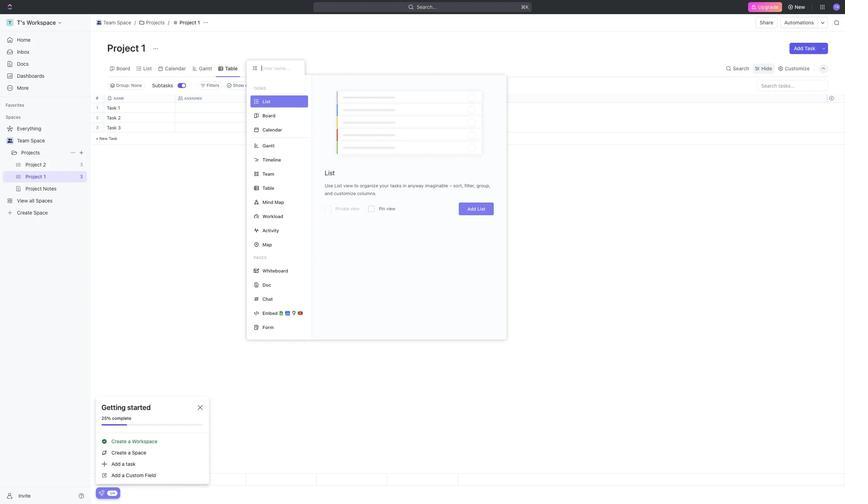 Task type: locate. For each thing, give the bounding box(es) containing it.
1 vertical spatial create
[[111, 450, 127, 456]]

press space to select this row. row containing ‎task 2
[[104, 113, 458, 124]]

to do cell
[[246, 103, 317, 113], [246, 113, 317, 122], [246, 123, 317, 132]]

2 to do cell from the top
[[246, 113, 317, 122]]

view for private
[[351, 206, 360, 212]]

/
[[134, 19, 136, 25], [168, 19, 169, 25]]

3 down ‎task 2
[[118, 125, 121, 131]]

a up task
[[128, 450, 131, 456]]

task
[[805, 45, 816, 51], [107, 125, 117, 131], [109, 136, 117, 141]]

2 vertical spatial to do cell
[[246, 123, 317, 132]]

1 horizontal spatial 3
[[118, 125, 121, 131]]

‎task
[[107, 105, 117, 111], [107, 115, 117, 121]]

project 1
[[180, 19, 200, 25], [107, 42, 148, 54]]

board down tasks
[[263, 113, 276, 118]]

2 do from the top
[[257, 116, 263, 120]]

map right mind
[[275, 199, 284, 205]]

1 horizontal spatial board
[[263, 113, 276, 118]]

add a task
[[111, 462, 136, 468]]

0 vertical spatial project
[[180, 19, 196, 25]]

a up create a space
[[128, 439, 131, 445]]

task down task 3
[[109, 136, 117, 141]]

2 vertical spatial to do
[[250, 126, 263, 130]]

space
[[117, 19, 131, 25], [31, 138, 45, 144], [132, 450, 146, 456]]

0 horizontal spatial team space
[[17, 138, 45, 144]]

table up show
[[225, 65, 238, 71]]

0 vertical spatial project 1
[[180, 19, 200, 25]]

1 / from the left
[[134, 19, 136, 25]]

to inside 'use list view to organize your tasks in anyway imaginable – sort, filter, group, and customize columns.'
[[354, 183, 359, 189]]

new button
[[785, 1, 810, 13]]

spaces
[[6, 115, 21, 120]]

1 horizontal spatial gantt
[[263, 143, 275, 148]]

docs
[[17, 61, 29, 67]]

view right private
[[351, 206, 360, 212]]

0 vertical spatial gantt
[[199, 65, 212, 71]]

press space to select this row. row containing task 3
[[104, 123, 458, 134]]

a down add a task
[[122, 473, 125, 479]]

0 horizontal spatial map
[[263, 242, 272, 248]]

0 vertical spatial projects link
[[137, 18, 167, 27]]

to for ‎task 1
[[250, 106, 256, 110]]

3 do from the top
[[257, 126, 263, 130]]

2 ‎task from the top
[[107, 115, 117, 121]]

automations
[[785, 19, 814, 25]]

a for workspace
[[128, 439, 131, 445]]

to do for task 3
[[250, 126, 263, 130]]

field
[[145, 473, 156, 479]]

2 create from the top
[[111, 450, 127, 456]]

0 vertical spatial ‎task
[[107, 105, 117, 111]]

list
[[143, 65, 152, 71], [325, 170, 335, 177], [335, 183, 342, 189], [478, 206, 486, 212]]

tasks
[[254, 86, 266, 91]]

‎task down "‎task 1"
[[107, 115, 117, 121]]

private
[[336, 206, 349, 212]]

0 horizontal spatial table
[[225, 65, 238, 71]]

0 vertical spatial do
[[257, 106, 263, 110]]

table up mind
[[263, 185, 274, 191]]

add down filter,
[[468, 206, 476, 212]]

2 for 1
[[96, 115, 99, 120]]

do for 1
[[257, 106, 263, 110]]

create up add a task
[[111, 450, 127, 456]]

view right pin
[[387, 206, 396, 212]]

task down ‎task 2
[[107, 125, 117, 131]]

1 vertical spatial to do
[[250, 116, 263, 120]]

set priority image
[[386, 113, 397, 124], [386, 123, 397, 134]]

project
[[180, 19, 196, 25], [107, 42, 139, 54]]

3 set priority element from the top
[[386, 123, 397, 134]]

Enter name... field
[[261, 65, 299, 71]]

new inside grid
[[100, 136, 108, 141]]

tree containing team space
[[3, 123, 87, 219]]

to
[[250, 106, 256, 110], [250, 116, 256, 120], [250, 126, 256, 130], [354, 183, 359, 189]]

board left list link
[[116, 65, 130, 71]]

team space right user group icon
[[103, 19, 131, 25]]

space right user group image
[[31, 138, 45, 144]]

1 vertical spatial map
[[263, 242, 272, 248]]

0 horizontal spatial team
[[17, 138, 29, 144]]

2 vertical spatial space
[[132, 450, 146, 456]]

home
[[17, 37, 31, 43]]

press space to select this row. row containing ‎task 1
[[104, 103, 458, 114]]

add down add a task
[[111, 473, 121, 479]]

to do cell for ‎task 2
[[246, 113, 317, 122]]

a
[[128, 439, 131, 445], [128, 450, 131, 456], [122, 462, 125, 468], [122, 473, 125, 479]]

pin view
[[379, 206, 396, 212]]

view
[[343, 183, 353, 189], [351, 206, 360, 212], [387, 206, 396, 212]]

to do cell for ‎task 1
[[246, 103, 317, 113]]

to for task 3
[[250, 126, 256, 130]]

projects link
[[137, 18, 167, 27], [21, 147, 67, 159]]

new inside button
[[795, 4, 806, 10]]

0 horizontal spatial board
[[116, 65, 130, 71]]

grid containing ‎task 1
[[90, 94, 846, 486]]

0 horizontal spatial gantt
[[199, 65, 212, 71]]

1 horizontal spatial team space link
[[94, 18, 133, 27]]

1 do from the top
[[257, 106, 263, 110]]

0 vertical spatial map
[[275, 199, 284, 205]]

projects link inside tree
[[21, 147, 67, 159]]

1 inside 1 2 3
[[96, 105, 98, 110]]

list right the use
[[335, 183, 342, 189]]

1 set priority element from the top
[[386, 103, 397, 114]]

3 to do cell from the top
[[246, 123, 317, 132]]

space down create a workspace
[[132, 450, 146, 456]]

do
[[257, 106, 263, 110], [257, 116, 263, 120], [257, 126, 263, 130]]

task up customize
[[805, 45, 816, 51]]

team right user group image
[[17, 138, 29, 144]]

embed
[[263, 311, 278, 316]]

a left task
[[122, 462, 125, 468]]

2 set priority image from the top
[[386, 123, 397, 134]]

new down task 3
[[100, 136, 108, 141]]

press space to select this row. row
[[90, 103, 104, 113], [104, 103, 458, 114], [90, 113, 104, 123], [104, 113, 458, 124], [90, 123, 104, 133], [104, 123, 458, 134], [104, 474, 458, 486]]

1 vertical spatial team space
[[17, 138, 45, 144]]

0 horizontal spatial new
[[100, 136, 108, 141]]

2 up task 3
[[118, 115, 121, 121]]

search...
[[417, 4, 437, 10]]

row group containing ‎task 1
[[104, 103, 458, 145]]

workspace
[[132, 439, 157, 445]]

1 vertical spatial do
[[257, 116, 263, 120]]

0 vertical spatial task
[[805, 45, 816, 51]]

task inside add task button
[[805, 45, 816, 51]]

1 horizontal spatial projects link
[[137, 18, 167, 27]]

row
[[104, 94, 458, 103]]

2 horizontal spatial space
[[132, 450, 146, 456]]

add list
[[468, 206, 486, 212]]

1 horizontal spatial map
[[275, 199, 284, 205]]

3 to do from the top
[[250, 126, 263, 130]]

team down timeline
[[263, 171, 274, 177]]

sidebar navigation
[[0, 14, 90, 505]]

2 vertical spatial do
[[257, 126, 263, 130]]

1 horizontal spatial project 1
[[180, 19, 200, 25]]

create a space
[[111, 450, 146, 456]]

calendar up timeline
[[263, 127, 282, 133]]

list down group,
[[478, 206, 486, 212]]

to do
[[250, 106, 263, 110], [250, 116, 263, 120], [250, 126, 263, 130]]

show
[[233, 83, 244, 88]]

0 vertical spatial create
[[111, 439, 127, 445]]

1 vertical spatial projects
[[21, 150, 40, 156]]

press space to select this row. row containing 1
[[90, 103, 104, 113]]

1 vertical spatial board
[[263, 113, 276, 118]]

calendar up subtasks button
[[165, 65, 186, 71]]

1 horizontal spatial space
[[117, 19, 131, 25]]

new for new
[[795, 4, 806, 10]]

create up create a space
[[111, 439, 127, 445]]

add up customize
[[794, 45, 804, 51]]

1 horizontal spatial 2
[[118, 115, 121, 121]]

tasks
[[390, 183, 402, 189]]

cell
[[175, 103, 246, 113], [317, 103, 388, 113], [175, 113, 246, 122], [317, 113, 388, 122], [175, 123, 246, 132], [317, 123, 388, 132]]

1 vertical spatial team
[[17, 138, 29, 144]]

1
[[198, 19, 200, 25], [141, 42, 146, 54], [118, 105, 120, 111], [96, 105, 98, 110]]

2 inside press space to select this row. row
[[118, 115, 121, 121]]

1 vertical spatial calendar
[[263, 127, 282, 133]]

2 left ‎task 2
[[96, 115, 99, 120]]

team
[[103, 19, 116, 25], [17, 138, 29, 144], [263, 171, 274, 177]]

table
[[225, 65, 238, 71], [263, 185, 274, 191]]

0 horizontal spatial 3
[[96, 125, 99, 130]]

add inside button
[[794, 45, 804, 51]]

2 inside 1 2 3
[[96, 115, 99, 120]]

create a workspace
[[111, 439, 157, 445]]

projects inside tree
[[21, 150, 40, 156]]

view for pin
[[387, 206, 396, 212]]

1 set priority image from the top
[[386, 113, 397, 124]]

map down activity
[[263, 242, 272, 248]]

0 horizontal spatial project
[[107, 42, 139, 54]]

chat
[[263, 296, 273, 302]]

‎task up ‎task 2
[[107, 105, 117, 111]]

team space
[[103, 19, 131, 25], [17, 138, 45, 144]]

gantt up timeline
[[263, 143, 275, 148]]

1 vertical spatial ‎task
[[107, 115, 117, 121]]

3 left task 3
[[96, 125, 99, 130]]

grid
[[90, 94, 846, 486]]

board
[[116, 65, 130, 71], [263, 113, 276, 118]]

0 vertical spatial table
[[225, 65, 238, 71]]

view button
[[247, 60, 270, 77]]

0 horizontal spatial projects
[[21, 150, 40, 156]]

add for add task
[[794, 45, 804, 51]]

hide
[[762, 65, 773, 71]]

projects
[[146, 19, 165, 25], [21, 150, 40, 156]]

use list view to organize your tasks in anyway imaginable – sort, filter, group, and customize columns.
[[325, 183, 491, 196]]

favorites button
[[3, 101, 27, 110]]

project 1 inside project 1 link
[[180, 19, 200, 25]]

subtasks
[[152, 82, 173, 88]]

0 vertical spatial board
[[116, 65, 130, 71]]

0 vertical spatial team space link
[[94, 18, 133, 27]]

1 horizontal spatial /
[[168, 19, 169, 25]]

list up subtasks button
[[143, 65, 152, 71]]

task 3
[[107, 125, 121, 131]]

1 horizontal spatial projects
[[146, 19, 165, 25]]

team right user group icon
[[103, 19, 116, 25]]

table link
[[224, 64, 238, 73]]

organize
[[360, 183, 378, 189]]

columns.
[[357, 191, 377, 196]]

to do for ‎task 2
[[250, 116, 263, 120]]

gantt left table link
[[199, 65, 212, 71]]

new
[[795, 4, 806, 10], [100, 136, 108, 141]]

0 horizontal spatial /
[[134, 19, 136, 25]]

2 vertical spatial task
[[109, 136, 117, 141]]

1 vertical spatial projects link
[[21, 147, 67, 159]]

team space link
[[94, 18, 133, 27], [17, 135, 86, 147]]

1 vertical spatial space
[[31, 138, 45, 144]]

1 horizontal spatial new
[[795, 4, 806, 10]]

share button
[[756, 17, 778, 28]]

1 ‎task from the top
[[107, 105, 117, 111]]

1 create from the top
[[111, 439, 127, 445]]

add left task
[[111, 462, 121, 468]]

view inside 'use list view to organize your tasks in anyway imaginable – sort, filter, group, and customize columns.'
[[343, 183, 353, 189]]

to do for ‎task 1
[[250, 106, 263, 110]]

1/4
[[110, 491, 115, 496]]

‎task 2
[[107, 115, 121, 121]]

gantt
[[199, 65, 212, 71], [263, 143, 275, 148]]

set priority image for 3
[[386, 123, 397, 134]]

2 to do from the top
[[250, 116, 263, 120]]

set priority image
[[386, 103, 397, 114]]

doc
[[263, 282, 271, 288]]

0 vertical spatial to do
[[250, 106, 263, 110]]

new up "automations"
[[795, 4, 806, 10]]

0 horizontal spatial space
[[31, 138, 45, 144]]

1 to do cell from the top
[[246, 103, 317, 113]]

a for task
[[122, 462, 125, 468]]

0 horizontal spatial project 1
[[107, 42, 148, 54]]

team space inside tree
[[17, 138, 45, 144]]

1 horizontal spatial table
[[263, 185, 274, 191]]

0 horizontal spatial 2
[[96, 115, 99, 120]]

2 horizontal spatial team
[[263, 171, 274, 177]]

activity
[[263, 228, 279, 233]]

home link
[[3, 34, 87, 46]]

set priority element
[[386, 103, 397, 114], [386, 113, 397, 124], [386, 123, 397, 134]]

team space link inside sidebar navigation
[[17, 135, 86, 147]]

2 set priority element from the top
[[386, 113, 397, 124]]

view up customize
[[343, 183, 353, 189]]

1 vertical spatial new
[[100, 136, 108, 141]]

customize button
[[776, 64, 812, 73]]

view
[[256, 65, 267, 71]]

1 vertical spatial to do cell
[[246, 113, 317, 122]]

your
[[380, 183, 389, 189]]

create
[[111, 439, 127, 445], [111, 450, 127, 456]]

0 vertical spatial to do cell
[[246, 103, 317, 113]]

user group image
[[97, 21, 101, 24]]

search
[[733, 65, 750, 71]]

press space to select this row. row containing 2
[[90, 113, 104, 123]]

0 horizontal spatial projects link
[[21, 147, 67, 159]]

team space right user group image
[[17, 138, 45, 144]]

tree
[[3, 123, 87, 219]]

row group
[[90, 103, 104, 145], [104, 103, 458, 145], [827, 103, 845, 145], [827, 474, 845, 486]]

1 vertical spatial gantt
[[263, 143, 275, 148]]

0 horizontal spatial team space link
[[17, 135, 86, 147]]

2 vertical spatial team
[[263, 171, 274, 177]]

timeline
[[263, 157, 281, 163]]

1 to do from the top
[[250, 106, 263, 110]]

1 vertical spatial team space link
[[17, 135, 86, 147]]

dashboards link
[[3, 70, 87, 82]]

0 vertical spatial new
[[795, 4, 806, 10]]

map
[[275, 199, 284, 205], [263, 242, 272, 248]]

add for add a custom field
[[111, 473, 121, 479]]

space right user group icon
[[117, 19, 131, 25]]

1 horizontal spatial team space
[[103, 19, 131, 25]]

0 vertical spatial team
[[103, 19, 116, 25]]

0 horizontal spatial calendar
[[165, 65, 186, 71]]



Task type: describe. For each thing, give the bounding box(es) containing it.
dashboards
[[17, 73, 44, 79]]

form
[[263, 325, 274, 330]]

set priority element for 1
[[386, 103, 397, 114]]

2 / from the left
[[168, 19, 169, 25]]

2 for ‎task
[[118, 115, 121, 121]]

view button
[[247, 64, 270, 73]]

set priority element for 3
[[386, 123, 397, 134]]

in
[[403, 183, 407, 189]]

25%
[[102, 416, 111, 422]]

⌘k
[[521, 4, 529, 10]]

to for ‎task 2
[[250, 116, 256, 120]]

‎task 1
[[107, 105, 120, 111]]

add for add list
[[468, 206, 476, 212]]

inbox
[[17, 49, 29, 55]]

set priority image for 2
[[386, 113, 397, 124]]

do for 3
[[257, 126, 263, 130]]

‎task for ‎task 2
[[107, 115, 117, 121]]

complete
[[112, 416, 131, 422]]

1 horizontal spatial calendar
[[263, 127, 282, 133]]

set priority element for 2
[[386, 113, 397, 124]]

mind
[[263, 199, 273, 205]]

25% complete
[[102, 416, 131, 422]]

automations button
[[781, 17, 818, 28]]

favorites
[[6, 103, 24, 108]]

upgrade
[[759, 4, 779, 10]]

customize
[[334, 191, 356, 196]]

a for custom
[[122, 473, 125, 479]]

1 vertical spatial task
[[107, 125, 117, 131]]

share
[[760, 19, 774, 25]]

use
[[325, 183, 333, 189]]

show closed
[[233, 83, 259, 88]]

0 vertical spatial space
[[117, 19, 131, 25]]

anyway
[[408, 183, 424, 189]]

1 vertical spatial project 1
[[107, 42, 148, 54]]

user group image
[[7, 139, 13, 143]]

space inside tree
[[31, 138, 45, 144]]

1 vertical spatial table
[[263, 185, 274, 191]]

closed
[[245, 83, 259, 88]]

filter,
[[465, 183, 476, 189]]

create for create a workspace
[[111, 439, 127, 445]]

list up the use
[[325, 170, 335, 177]]

imaginable
[[425, 183, 448, 189]]

1 horizontal spatial project
[[180, 19, 196, 25]]

close image
[[198, 406, 203, 411]]

custom
[[126, 473, 144, 479]]

–
[[450, 183, 452, 189]]

hide button
[[753, 64, 775, 73]]

mind map
[[263, 199, 284, 205]]

group,
[[477, 183, 491, 189]]

0 vertical spatial projects
[[146, 19, 165, 25]]

onboarding checklist button image
[[99, 491, 104, 497]]

add for add a task
[[111, 462, 121, 468]]

upgrade link
[[749, 2, 782, 12]]

team inside tree
[[17, 138, 29, 144]]

whiteboard
[[263, 268, 288, 274]]

‎task for ‎task 1
[[107, 105, 117, 111]]

and
[[325, 191, 333, 196]]

Search tasks... text field
[[757, 80, 828, 91]]

getting started
[[102, 404, 151, 412]]

add a custom field
[[111, 473, 156, 479]]

customize
[[785, 65, 810, 71]]

workload
[[263, 214, 283, 219]]

onboarding checklist button element
[[99, 491, 104, 497]]

1 vertical spatial project
[[107, 42, 139, 54]]

started
[[127, 404, 151, 412]]

task for add task
[[805, 45, 816, 51]]

private view
[[336, 206, 360, 212]]

new task
[[100, 136, 117, 141]]

to do cell for task 3
[[246, 123, 317, 132]]

pin
[[379, 206, 385, 212]]

1 2 3
[[96, 105, 99, 130]]

create for create a space
[[111, 450, 127, 456]]

project 1 link
[[171, 18, 202, 27]]

add task
[[794, 45, 816, 51]]

press space to select this row. row containing 3
[[90, 123, 104, 133]]

inbox link
[[3, 46, 87, 58]]

gantt link
[[198, 64, 212, 73]]

task
[[126, 462, 136, 468]]

search button
[[724, 64, 752, 73]]

board link
[[115, 64, 130, 73]]

do for 2
[[257, 116, 263, 120]]

a for space
[[128, 450, 131, 456]]

getting
[[102, 404, 126, 412]]

invite
[[18, 493, 31, 499]]

sort,
[[454, 183, 463, 189]]

calendar link
[[164, 64, 186, 73]]

docs link
[[3, 58, 87, 70]]

task for new task
[[109, 136, 117, 141]]

0 vertical spatial calendar
[[165, 65, 186, 71]]

add task button
[[790, 43, 820, 54]]

1 horizontal spatial team
[[103, 19, 116, 25]]

new for new task
[[100, 136, 108, 141]]

0 vertical spatial team space
[[103, 19, 131, 25]]

show closed button
[[224, 81, 262, 90]]

list link
[[142, 64, 152, 73]]

#
[[96, 96, 99, 101]]

list inside 'use list view to organize your tasks in anyway imaginable – sort, filter, group, and customize columns.'
[[335, 183, 342, 189]]

pages
[[254, 256, 267, 260]]

row group containing 1 2 3
[[90, 103, 104, 145]]

subtasks button
[[149, 80, 178, 91]]

tree inside sidebar navigation
[[3, 123, 87, 219]]



Task type: vqa. For each thing, say whether or not it's contained in the screenshot.
Assigned to me
no



